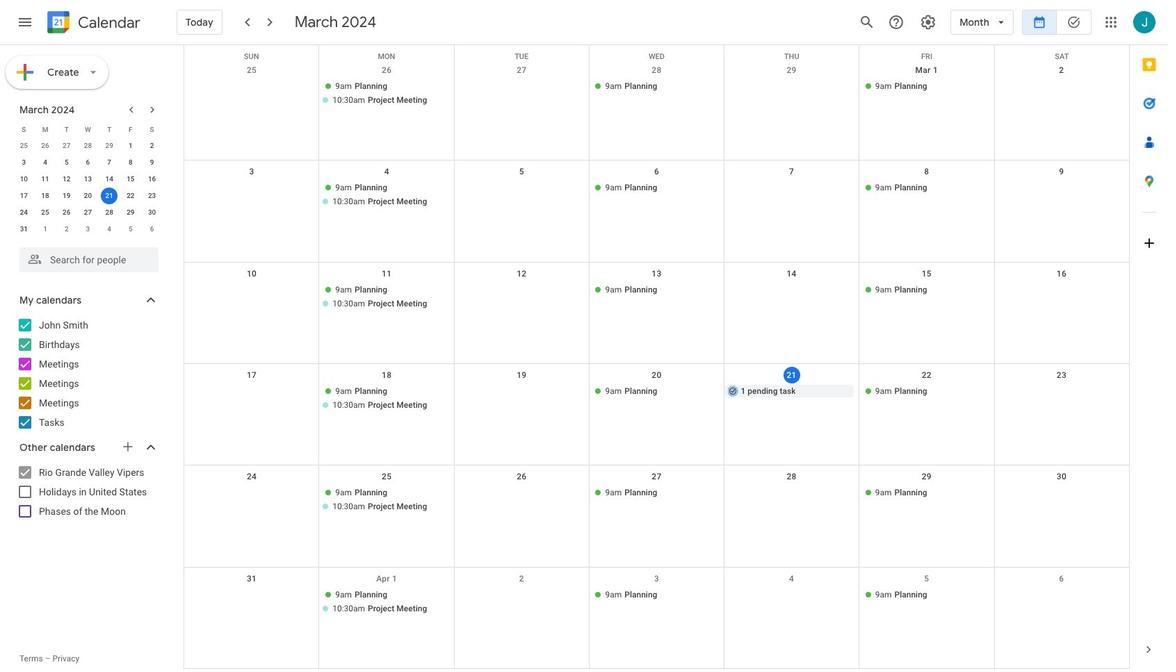 Task type: vqa. For each thing, say whether or not it's contained in the screenshot.
second Unavailable from the top of the page
no



Task type: locate. For each thing, give the bounding box(es) containing it.
14 element
[[101, 171, 118, 188]]

heading
[[75, 14, 140, 31]]

8 element
[[122, 154, 139, 171]]

february 29 element
[[101, 138, 118, 154]]

2 element
[[144, 138, 160, 154]]

1 element
[[122, 138, 139, 154]]

17 element
[[16, 188, 32, 204]]

13 element
[[80, 171, 96, 188]]

calendar element
[[45, 8, 140, 39]]

add other calendars image
[[121, 440, 135, 454]]

5 element
[[58, 154, 75, 171]]

february 27 element
[[58, 138, 75, 154]]

grid
[[184, 45, 1129, 670]]

tab list
[[1130, 45, 1168, 631]]

cell inside march 2024 grid
[[99, 188, 120, 204]]

None search field
[[0, 242, 172, 273]]

cell
[[184, 80, 319, 108], [319, 80, 454, 108], [454, 80, 589, 108], [724, 80, 859, 108], [184, 182, 319, 210], [319, 182, 454, 210], [454, 182, 589, 210], [724, 182, 859, 210], [99, 188, 120, 204], [184, 284, 319, 311], [319, 284, 454, 311], [454, 284, 589, 311], [724, 284, 859, 311], [184, 385, 319, 413], [319, 385, 454, 413], [454, 385, 589, 413], [184, 487, 319, 515], [319, 487, 454, 515], [454, 487, 589, 515], [724, 487, 859, 515], [184, 589, 319, 617], [319, 589, 454, 617], [454, 589, 589, 617], [724, 589, 859, 617]]

Search for people text field
[[28, 248, 150, 273]]

23 element
[[144, 188, 160, 204]]

21, today element
[[101, 188, 118, 204]]

12 element
[[58, 171, 75, 188]]

9 element
[[144, 154, 160, 171]]

row
[[184, 45, 1129, 61], [184, 59, 1129, 161], [13, 121, 163, 138], [13, 138, 163, 154], [13, 154, 163, 171], [184, 161, 1129, 263], [13, 171, 163, 188], [13, 188, 163, 204], [13, 204, 163, 221], [13, 221, 163, 238], [184, 263, 1129, 364], [184, 364, 1129, 466], [184, 466, 1129, 568], [184, 568, 1129, 670]]

6 element
[[80, 154, 96, 171]]

27 element
[[80, 204, 96, 221]]

15 element
[[122, 171, 139, 188]]

29 element
[[122, 204, 139, 221]]

row group
[[13, 138, 163, 238]]

my calendars list
[[3, 314, 172, 434]]

18 element
[[37, 188, 54, 204]]



Task type: describe. For each thing, give the bounding box(es) containing it.
april 4 element
[[101, 221, 118, 238]]

february 25 element
[[16, 138, 32, 154]]

19 element
[[58, 188, 75, 204]]

march 2024 grid
[[13, 121, 163, 238]]

settings menu image
[[920, 14, 937, 31]]

4 element
[[37, 154, 54, 171]]

24 element
[[16, 204, 32, 221]]

february 28 element
[[80, 138, 96, 154]]

main drawer image
[[17, 14, 33, 31]]

other calendars list
[[3, 462, 172, 523]]

april 5 element
[[122, 221, 139, 238]]

april 6 element
[[144, 221, 160, 238]]

heading inside "calendar" element
[[75, 14, 140, 31]]

16 element
[[144, 171, 160, 188]]

april 2 element
[[58, 221, 75, 238]]

28 element
[[101, 204, 118, 221]]

30 element
[[144, 204, 160, 221]]

25 element
[[37, 204, 54, 221]]

april 1 element
[[37, 221, 54, 238]]

31 element
[[16, 221, 32, 238]]

22 element
[[122, 188, 139, 204]]

11 element
[[37, 171, 54, 188]]

10 element
[[16, 171, 32, 188]]

3 element
[[16, 154, 32, 171]]

february 26 element
[[37, 138, 54, 154]]

7 element
[[101, 154, 118, 171]]

20 element
[[80, 188, 96, 204]]

26 element
[[58, 204, 75, 221]]

april 3 element
[[80, 221, 96, 238]]



